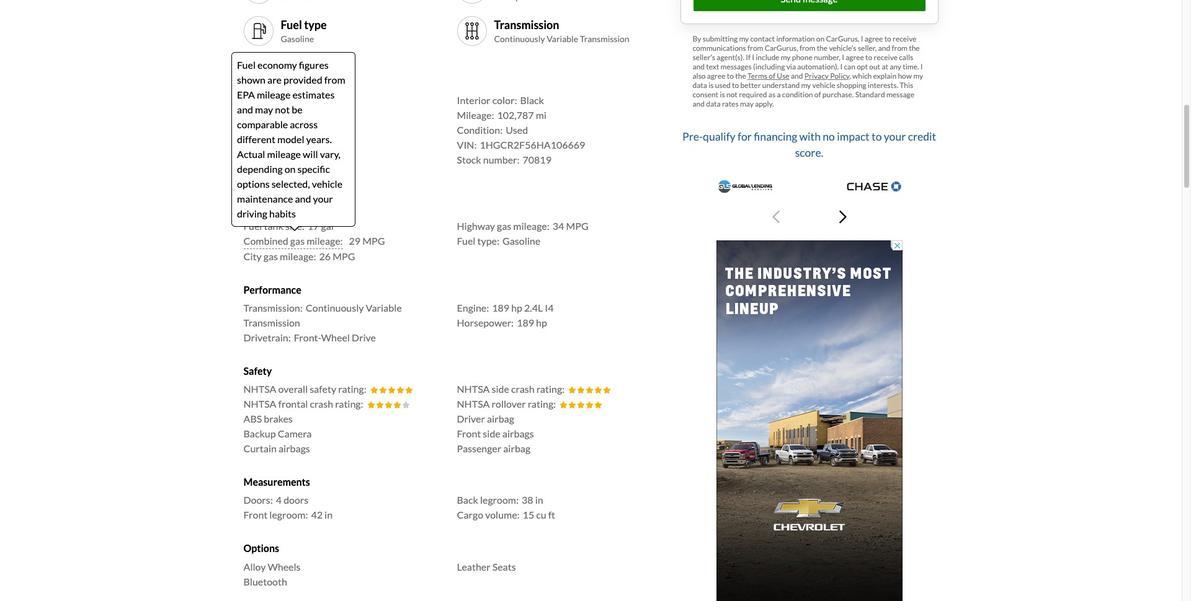 Task type: describe. For each thing, give the bounding box(es) containing it.
1 horizontal spatial the
[[817, 43, 828, 53]]

from up (including
[[748, 43, 763, 53]]

back legroom: 38 in cargo volume: 15 cu ft
[[457, 495, 555, 521]]

performance
[[244, 284, 301, 296]]

condition
[[782, 90, 813, 99]]

and left text
[[693, 62, 705, 71]]

leather seats
[[457, 561, 516, 573]]

from up "any"
[[892, 43, 908, 53]]

continuously inside transmission continuously variable transmission
[[494, 34, 545, 44]]

city gas mileage: 26 mpg
[[244, 251, 355, 262]]

curtain
[[244, 443, 277, 455]]

continuously variable transmission
[[244, 302, 402, 329]]

0 horizontal spatial is
[[709, 81, 714, 90]]

crash for frontal
[[310, 398, 333, 410]]

1hgcr2f56ha106669
[[480, 139, 585, 151]]

i right vehicle's
[[861, 34, 863, 43]]

selected,
[[272, 178, 310, 190]]

front-
[[294, 332, 321, 344]]

not inside fuel economy figures shown are provided from epa mileage estimates and may not be comparable across different model years. actual mileage will vary, depending on specific options selected, vehicle maintenance and your driving habits
[[275, 103, 290, 115]]

sport
[[269, 139, 293, 151]]

and down epa
[[237, 103, 253, 115]]

interior
[[457, 94, 490, 106]]

purchase.
[[823, 90, 854, 99]]

leather
[[457, 561, 490, 573]]

driver
[[457, 413, 485, 425]]

fuel economy
[[244, 202, 305, 214]]

2 vertical spatial agree
[[707, 71, 726, 81]]

to inside , which explain how my data is used to better understand my vehicle shopping interests. this consent is not required as a condition of purchase. standard message and data rates may apply.
[[732, 81, 739, 90]]

habits
[[269, 208, 296, 219]]

2.4l
[[524, 302, 543, 314]]

as
[[769, 90, 776, 99]]

model
[[277, 133, 304, 145]]

front inside "driver airbag front side airbags passenger airbag"
[[457, 428, 481, 440]]

pre-qualify for financing with no impact to your credit score. button
[[680, 124, 938, 236]]

,
[[849, 71, 851, 81]]

and inside , which explain how my data is used to better understand my vehicle shopping interests. this consent is not required as a condition of purchase. standard message and data rates may apply.
[[693, 99, 705, 109]]

how
[[898, 71, 912, 81]]

which
[[852, 71, 872, 81]]

1 vertical spatial agree
[[846, 53, 864, 62]]

1 horizontal spatial cargurus,
[[826, 34, 859, 43]]

2 horizontal spatial the
[[909, 43, 920, 53]]

maintenance
[[237, 193, 293, 205]]

nhtsa for nhtsa frontal crash rating:
[[244, 398, 276, 410]]

frontal
[[278, 398, 308, 410]]

combined gas mileage:
[[244, 235, 343, 247]]

submitting
[[703, 34, 738, 43]]

1 vertical spatial receive
[[874, 53, 898, 62]]

4
[[276, 495, 282, 506]]

on inside fuel economy figures shown are provided from epa mileage estimates and may not be comparable across different model years. actual mileage will vary, depending on specific options selected, vehicle maintenance and your driving habits
[[285, 163, 296, 175]]

interests.
[[868, 81, 898, 90]]

at
[[882, 62, 888, 71]]

explain
[[873, 71, 897, 81]]

a
[[777, 90, 781, 99]]

29
[[349, 235, 361, 247]]

terms of use and privacy policy
[[748, 71, 849, 81]]

chevron left image
[[772, 209, 780, 224]]

fuel economy figures shown are provided from epa mileage estimates and may not be comparable across different model years. actual mileage will vary, depending on specific options selected, vehicle maintenance and your driving habits
[[237, 59, 345, 219]]

comparable
[[237, 118, 288, 130]]

rating: right rollover
[[528, 398, 556, 410]]

used
[[715, 81, 731, 90]]

i right number,
[[842, 53, 844, 62]]

honda
[[273, 94, 303, 106]]

legroom: inside doors: 4 doors front legroom: 42 in
[[269, 510, 308, 521]]

vehicle inside , which explain how my data is used to better understand my vehicle shopping interests. this consent is not required as a condition of purchase. standard message and data rates may apply.
[[812, 81, 835, 90]]

safety
[[310, 384, 336, 395]]

years.
[[306, 133, 332, 145]]

privacy
[[804, 71, 829, 81]]

fuel type image
[[248, 21, 268, 41]]

0 vertical spatial hp
[[511, 302, 522, 314]]

rating: for nhtsa frontal crash rating:
[[335, 398, 363, 410]]

nhtsa overall safety rating:
[[244, 384, 366, 395]]

0 horizontal spatial the
[[735, 71, 746, 81]]

apply.
[[755, 99, 774, 109]]

my left phone
[[781, 53, 791, 62]]

out
[[869, 62, 880, 71]]

make:
[[244, 94, 270, 106]]

to left at
[[865, 53, 872, 62]]

automation).
[[797, 62, 839, 71]]

passenger
[[457, 443, 501, 455]]

used
[[506, 124, 528, 136]]

crash for side
[[511, 384, 535, 395]]

interior color: black mileage: 102,787 mi condition: used vin: 1hgcr2f56ha106669 stock number: 70819
[[457, 94, 585, 165]]

may inside , which explain how my data is used to better understand my vehicle shopping interests. this consent is not required as a condition of purchase. standard message and data rates may apply.
[[740, 99, 754, 109]]

transmission inside continuously variable transmission
[[244, 317, 300, 329]]

city
[[244, 251, 262, 262]]

0 vertical spatial airbag
[[487, 413, 514, 425]]

, which explain how my data is used to better understand my vehicle shopping interests. this consent is not required as a condition of purchase. standard message and data rates may apply.
[[693, 71, 923, 109]]

stock
[[457, 154, 481, 165]]

standard
[[855, 90, 885, 99]]

mileage: for 34
[[513, 220, 550, 232]]

time.
[[903, 62, 919, 71]]

terms of use link
[[748, 71, 790, 81]]

by submitting my contact information on cargurus, i agree to receive communications from cargurus, from the vehicle's seller, and from the seller's agent(s). if i include my phone number, i agree to receive calls and text messages (including via automation). i can opt out at any time. i also agree to the
[[693, 34, 923, 81]]

continuously inside continuously variable transmission
[[306, 302, 364, 314]]

0 vertical spatial of
[[769, 71, 776, 81]]

economy for fuel economy
[[264, 202, 305, 214]]

number:
[[483, 154, 520, 165]]

actual
[[237, 148, 265, 160]]

volume:
[[485, 510, 520, 521]]

airbags inside "driver airbag front side airbags passenger airbag"
[[502, 428, 534, 440]]

score.
[[795, 147, 823, 160]]

fuel tank size: 17 gal
[[244, 220, 334, 232]]

1 vertical spatial airbag
[[503, 443, 531, 455]]

1 vertical spatial 189
[[517, 317, 534, 329]]

tank
[[264, 220, 283, 232]]

in inside back legroom: 38 in cargo volume: 15 cu ft
[[535, 495, 543, 506]]

fuel for fuel tank size: 17 gal
[[244, 220, 262, 232]]

for
[[738, 130, 752, 143]]

wheels
[[268, 561, 301, 573]]

legroom: inside back legroom: 38 in cargo volume: 15 cu ft
[[480, 495, 519, 506]]

by
[[693, 34, 701, 43]]

black
[[520, 94, 544, 106]]

fuel economy figures shown are provided from epa mileage estimates and may not be comparable across different model years. actual mileage will vary, depending on specific options selected, vehicle maintenance and your driving habits tooltip
[[231, 52, 356, 227]]

accord
[[277, 109, 308, 121]]

options
[[244, 543, 279, 555]]

rates
[[722, 99, 739, 109]]

gasoline inside fuel type gasoline
[[281, 34, 314, 44]]

contact
[[750, 34, 775, 43]]

0 vertical spatial data
[[693, 81, 707, 90]]

ft
[[548, 510, 555, 521]]

fuel for fuel type gasoline
[[281, 18, 302, 32]]

1 horizontal spatial is
[[720, 90, 725, 99]]

your inside pre-qualify for financing with no impact to your credit score.
[[884, 130, 906, 143]]

this
[[900, 81, 913, 90]]

26
[[319, 251, 331, 262]]

your inside fuel economy figures shown are provided from epa mileage estimates and may not be comparable across different model years. actual mileage will vary, depending on specific options selected, vehicle maintenance and your driving habits
[[313, 193, 333, 205]]

information
[[776, 34, 815, 43]]

engine: 189 hp 2.4l i4 horsepower: 189 hp
[[457, 302, 554, 329]]

gas for combined
[[290, 235, 305, 247]]

wheel
[[321, 332, 350, 344]]



Task type: vqa. For each thing, say whether or not it's contained in the screenshot.
right it
no



Task type: locate. For each thing, give the bounding box(es) containing it.
drivetrain: front-wheel drive
[[244, 332, 376, 344]]

0 vertical spatial variable
[[547, 34, 578, 44]]

gas right "highway"
[[497, 220, 511, 232]]

fuel down driving
[[244, 220, 262, 232]]

may inside fuel economy figures shown are provided from epa mileage estimates and may not be comparable across different model years. actual mileage will vary, depending on specific options selected, vehicle maintenance and your driving habits
[[255, 103, 273, 115]]

front down doors:
[[244, 510, 268, 521]]

fuel down options
[[244, 202, 262, 214]]

1 vertical spatial of
[[814, 90, 821, 99]]

chevron right image
[[839, 209, 847, 224]]

horsepower:
[[457, 317, 514, 329]]

gas inside highway gas mileage: 34 mpg fuel type: gasoline
[[497, 220, 511, 232]]

brakes
[[264, 413, 293, 425]]

side inside "driver airbag front side airbags passenger airbag"
[[483, 428, 500, 440]]

data down text
[[693, 81, 707, 90]]

your left credit at right top
[[884, 130, 906, 143]]

airbag right passenger
[[503, 443, 531, 455]]

fuel down "highway"
[[457, 235, 475, 247]]

2 horizontal spatial gas
[[497, 220, 511, 232]]

may up comparable
[[255, 103, 273, 115]]

impact
[[837, 130, 870, 143]]

alloy wheels bluetooth
[[244, 561, 301, 588]]

highway
[[457, 220, 495, 232]]

my right how
[[913, 71, 923, 81]]

gasoline inside highway gas mileage: 34 mpg fuel type: gasoline
[[502, 235, 540, 247]]

1 vertical spatial type:
[[477, 235, 499, 247]]

mpg right 34
[[566, 220, 589, 232]]

the up 'automation).'
[[817, 43, 828, 53]]

1 vertical spatial mileage
[[267, 148, 301, 160]]

receive up the calls
[[893, 34, 917, 43]]

on up selected,
[[285, 163, 296, 175]]

1 horizontal spatial your
[[884, 130, 906, 143]]

1 horizontal spatial variable
[[547, 34, 578, 44]]

in inside doors: 4 doors front legroom: 42 in
[[325, 510, 333, 521]]

mileage down are
[[257, 89, 291, 100]]

depending
[[237, 163, 283, 175]]

0 horizontal spatial continuously
[[306, 302, 364, 314]]

and
[[878, 43, 890, 53], [693, 62, 705, 71], [791, 71, 803, 81], [693, 99, 705, 109], [237, 103, 253, 115], [295, 193, 311, 205]]

gas
[[497, 220, 511, 232], [290, 235, 305, 247], [264, 251, 278, 262]]

receive up explain
[[874, 53, 898, 62]]

1 vertical spatial continuously
[[306, 302, 364, 314]]

2 horizontal spatial mpg
[[566, 220, 589, 232]]

gas for city
[[264, 251, 278, 262]]

backup
[[244, 428, 276, 440]]

be
[[292, 103, 302, 115]]

gas down the combined
[[264, 251, 278, 262]]

mileage down 'model'
[[267, 148, 301, 160]]

0 horizontal spatial variable
[[366, 302, 402, 314]]

crash down 'safety'
[[310, 398, 333, 410]]

mi
[[536, 109, 546, 121]]

overview
[[244, 76, 287, 88]]

data left rates
[[706, 99, 721, 109]]

economy up fuel tank size: 17 gal
[[264, 202, 305, 214]]

via
[[786, 62, 796, 71]]

on inside by submitting my contact information on cargurus, i agree to receive communications from cargurus, from the vehicle's seller, and from the seller's agent(s). if i include my phone number, i agree to receive calls and text messages (including via automation). i can opt out at any time. i also agree to the
[[816, 34, 825, 43]]

body
[[244, 154, 266, 165]]

mileage: left 34
[[513, 220, 550, 232]]

not
[[726, 90, 738, 99], [275, 103, 290, 115]]

measurements
[[244, 477, 310, 488]]

sedan
[[293, 154, 320, 165]]

is left used
[[709, 81, 714, 90]]

make: honda model: accord year: 2017 trim: sport fwd body type: sedan exterior color: gray
[[244, 94, 330, 180]]

text
[[706, 62, 719, 71]]

0 vertical spatial agree
[[865, 34, 883, 43]]

will
[[303, 148, 318, 160]]

mpg inside highway gas mileage: 34 mpg fuel type: gasoline
[[566, 220, 589, 232]]

0 vertical spatial crash
[[511, 384, 535, 395]]

189 up horsepower:
[[492, 302, 509, 314]]

understand
[[762, 81, 800, 90]]

0 vertical spatial gasoline
[[281, 34, 314, 44]]

continuously right "transmission" icon in the left of the page
[[494, 34, 545, 44]]

1 vertical spatial in
[[325, 510, 333, 521]]

data
[[693, 81, 707, 90], [706, 99, 721, 109]]

agree
[[865, 34, 883, 43], [846, 53, 864, 62], [707, 71, 726, 81]]

0 vertical spatial economy
[[258, 59, 297, 71]]

mpg right 26
[[333, 251, 355, 262]]

cargo
[[457, 510, 483, 521]]

vehicle inside fuel economy figures shown are provided from epa mileage estimates and may not be comparable across different model years. actual mileage will vary, depending on specific options selected, vehicle maintenance and your driving habits
[[312, 178, 342, 190]]

abs
[[244, 413, 262, 425]]

i4
[[545, 302, 554, 314]]

(including
[[753, 62, 785, 71]]

to right used
[[732, 81, 739, 90]]

airbags
[[502, 428, 534, 440], [279, 443, 310, 455]]

number,
[[814, 53, 841, 62]]

across
[[290, 118, 318, 130]]

front down driver
[[457, 428, 481, 440]]

1 vertical spatial mpg
[[362, 235, 385, 247]]

drive
[[352, 332, 376, 344]]

phone
[[792, 53, 813, 62]]

i
[[861, 34, 863, 43], [752, 53, 754, 62], [842, 53, 844, 62], [840, 62, 843, 71], [921, 62, 923, 71]]

1 vertical spatial front
[[244, 510, 268, 521]]

continuously up 'wheel'
[[306, 302, 364, 314]]

terms
[[748, 71, 767, 81]]

color: down sedan
[[281, 169, 306, 180]]

0 horizontal spatial crash
[[310, 398, 333, 410]]

2 vertical spatial mpg
[[333, 251, 355, 262]]

mileage: down gal at the left top
[[307, 235, 343, 247]]

0 vertical spatial mileage
[[257, 89, 291, 100]]

1 vertical spatial your
[[313, 193, 333, 205]]

1 vertical spatial hp
[[536, 317, 547, 329]]

2 vertical spatial gas
[[264, 251, 278, 262]]

variable inside continuously variable transmission
[[366, 302, 402, 314]]

legroom: down doors
[[269, 510, 308, 521]]

message
[[886, 90, 914, 99]]

1 horizontal spatial crash
[[511, 384, 535, 395]]

of down privacy
[[814, 90, 821, 99]]

1 horizontal spatial agree
[[846, 53, 864, 62]]

1 vertical spatial not
[[275, 103, 290, 115]]

fuel up shown on the left top
[[237, 59, 256, 71]]

from up 'automation).'
[[800, 43, 815, 53]]

are
[[267, 74, 282, 85]]

0 vertical spatial in
[[535, 495, 543, 506]]

fuel for fuel economy
[[244, 202, 262, 214]]

0 horizontal spatial airbags
[[279, 443, 310, 455]]

airbags inside abs brakes backup camera curtain airbags
[[279, 443, 310, 455]]

color: up 102,787 on the top of the page
[[492, 94, 517, 106]]

0 vertical spatial color:
[[492, 94, 517, 106]]

1 horizontal spatial may
[[740, 99, 754, 109]]

2 horizontal spatial transmission
[[580, 34, 629, 44]]

of left use
[[769, 71, 776, 81]]

may right rates
[[740, 99, 754, 109]]

fuel inside fuel type gasoline
[[281, 18, 302, 32]]

and down also
[[693, 99, 705, 109]]

0 horizontal spatial front
[[244, 510, 268, 521]]

color: inside make: honda model: accord year: 2017 trim: sport fwd body type: sedan exterior color: gray
[[281, 169, 306, 180]]

legroom: up "volume:"
[[480, 495, 519, 506]]

mpg right 29
[[362, 235, 385, 247]]

1 horizontal spatial airbags
[[502, 428, 534, 440]]

seller's
[[693, 53, 715, 62]]

cargurus, up "via"
[[765, 43, 798, 53]]

and down selected,
[[295, 193, 311, 205]]

agree up the out at the top right
[[865, 34, 883, 43]]

i right if
[[752, 53, 754, 62]]

color: inside interior color: black mileage: 102,787 mi condition: used vin: 1hgcr2f56ha106669 stock number: 70819
[[492, 94, 517, 106]]

1 horizontal spatial in
[[535, 495, 543, 506]]

0 vertical spatial your
[[884, 130, 906, 143]]

my left the contact at the right top of the page
[[739, 34, 749, 43]]

0 horizontal spatial 189
[[492, 302, 509, 314]]

rating: up nhtsa rollover rating:
[[536, 384, 565, 395]]

provided
[[284, 74, 322, 85]]

0 horizontal spatial type:
[[268, 154, 290, 165]]

0 vertical spatial mileage:
[[513, 220, 550, 232]]

agree right also
[[707, 71, 726, 81]]

qualify
[[703, 130, 736, 143]]

your down gray
[[313, 193, 333, 205]]

0 horizontal spatial in
[[325, 510, 333, 521]]

1 horizontal spatial hp
[[536, 317, 547, 329]]

calls
[[899, 53, 913, 62]]

airbags down camera
[[279, 443, 310, 455]]

crash up rollover
[[511, 384, 535, 395]]

0 vertical spatial not
[[726, 90, 738, 99]]

hp
[[511, 302, 522, 314], [536, 317, 547, 329]]

agent(s).
[[717, 53, 744, 62]]

hp left "2.4l"
[[511, 302, 522, 314]]

in right 42
[[325, 510, 333, 521]]

economy
[[258, 59, 297, 71], [264, 202, 305, 214]]

consent
[[693, 90, 718, 99]]

nhtsa for nhtsa side crash rating:
[[457, 384, 490, 395]]

mpg for city gas mileage: 26 mpg
[[333, 251, 355, 262]]

1 horizontal spatial gas
[[290, 235, 305, 247]]

is right consent
[[720, 90, 725, 99]]

back
[[457, 495, 478, 506]]

nhtsa for nhtsa rollover rating:
[[457, 398, 490, 410]]

1 horizontal spatial front
[[457, 428, 481, 440]]

cargurus, up number,
[[826, 34, 859, 43]]

rating: right 'safety'
[[338, 384, 366, 395]]

gray
[[309, 169, 330, 180]]

type: inside make: honda model: accord year: 2017 trim: sport fwd body type: sedan exterior color: gray
[[268, 154, 290, 165]]

0 horizontal spatial your
[[313, 193, 333, 205]]

1 horizontal spatial mpg
[[362, 235, 385, 247]]

1 vertical spatial color:
[[281, 169, 306, 180]]

0 horizontal spatial gas
[[264, 251, 278, 262]]

my down 'automation).'
[[801, 81, 811, 90]]

0 vertical spatial side
[[492, 384, 509, 395]]

trim:
[[244, 139, 266, 151]]

nhtsa for nhtsa overall safety rating:
[[244, 384, 276, 395]]

mileage: inside highway gas mileage: 34 mpg fuel type: gasoline
[[513, 220, 550, 232]]

rating: for nhtsa overall safety rating:
[[338, 384, 366, 395]]

1 vertical spatial data
[[706, 99, 721, 109]]

0 horizontal spatial hp
[[511, 302, 522, 314]]

type: inside highway gas mileage: 34 mpg fuel type: gasoline
[[477, 235, 499, 247]]

1 horizontal spatial of
[[814, 90, 821, 99]]

fuel
[[281, 18, 302, 32], [237, 59, 256, 71], [244, 202, 262, 214], [244, 220, 262, 232], [457, 235, 475, 247]]

1 vertical spatial gasoline
[[502, 235, 540, 247]]

2 vertical spatial mileage:
[[280, 251, 316, 262]]

gas for highway
[[497, 220, 511, 232]]

i left can
[[840, 62, 843, 71]]

in right 38
[[535, 495, 543, 506]]

side up passenger
[[483, 428, 500, 440]]

0 horizontal spatial agree
[[707, 71, 726, 81]]

0 horizontal spatial color:
[[281, 169, 306, 180]]

the
[[817, 43, 828, 53], [909, 43, 920, 53], [735, 71, 746, 81]]

1 horizontal spatial transmission
[[494, 18, 559, 32]]

1 vertical spatial variable
[[366, 302, 402, 314]]

fuel for fuel economy figures shown are provided from epa mileage estimates and may not be comparable across different model years. actual mileage will vary, depending on specific options selected, vehicle maintenance and your driving habits
[[237, 59, 256, 71]]

agree up ,
[[846, 53, 864, 62]]

economy up are
[[258, 59, 297, 71]]

economy for fuel economy figures shown are provided from epa mileage estimates and may not be comparable across different model years. actual mileage will vary, depending on specific options selected, vehicle maintenance and your driving habits
[[258, 59, 297, 71]]

front inside doors: 4 doors front legroom: 42 in
[[244, 510, 268, 521]]

1 horizontal spatial not
[[726, 90, 738, 99]]

gal
[[321, 220, 334, 232]]

and right the seller,
[[878, 43, 890, 53]]

0 horizontal spatial mpg
[[333, 251, 355, 262]]

rating: down 'safety'
[[335, 398, 363, 410]]

mileage: for 26
[[280, 251, 316, 262]]

0 vertical spatial legroom:
[[480, 495, 519, 506]]

1 horizontal spatial color:
[[492, 94, 517, 106]]

condition:
[[457, 124, 503, 136]]

0 horizontal spatial cargurus,
[[765, 43, 798, 53]]

0 horizontal spatial vehicle
[[312, 178, 342, 190]]

airbag down nhtsa rollover rating:
[[487, 413, 514, 425]]

include
[[756, 53, 779, 62]]

0 vertical spatial vehicle
[[812, 81, 835, 90]]

0 vertical spatial mpg
[[566, 220, 589, 232]]

1 horizontal spatial vehicle
[[812, 81, 835, 90]]

privacy policy link
[[804, 71, 849, 81]]

0 horizontal spatial legroom:
[[269, 510, 308, 521]]

70819
[[523, 154, 551, 165]]

to right impact on the right top
[[872, 130, 882, 143]]

from down 'figures'
[[324, 74, 345, 85]]

gas down size:
[[290, 235, 305, 247]]

and right use
[[791, 71, 803, 81]]

transmission image
[[462, 21, 482, 41]]

rating: for nhtsa side crash rating:
[[536, 384, 565, 395]]

abs brakes backup camera curtain airbags
[[244, 413, 312, 455]]

not left better
[[726, 90, 738, 99]]

not inside , which explain how my data is used to better understand my vehicle shopping interests. this consent is not required as a condition of purchase. standard message and data rates may apply.
[[726, 90, 738, 99]]

from inside fuel economy figures shown are provided from epa mileage estimates and may not be comparable across different model years. actual mileage will vary, depending on specific options selected, vehicle maintenance and your driving habits
[[324, 74, 345, 85]]

2017
[[269, 124, 292, 136]]

cargurus,
[[826, 34, 859, 43], [765, 43, 798, 53]]

in
[[535, 495, 543, 506], [325, 510, 333, 521]]

0 vertical spatial continuously
[[494, 34, 545, 44]]

hp down the i4
[[536, 317, 547, 329]]

fuel inside highway gas mileage: 34 mpg fuel type: gasoline
[[457, 235, 475, 247]]

type: down the sport
[[268, 154, 290, 165]]

nhtsa side crash rating:
[[457, 384, 565, 395]]

mileage: down combined gas mileage:
[[280, 251, 316, 262]]

0 vertical spatial type:
[[268, 154, 290, 165]]

1 horizontal spatial legroom:
[[480, 495, 519, 506]]

rollover
[[492, 398, 526, 410]]

side up nhtsa rollover rating:
[[492, 384, 509, 395]]

0 horizontal spatial may
[[255, 103, 273, 115]]

airbag
[[487, 413, 514, 425], [503, 443, 531, 455]]

to
[[884, 34, 891, 43], [865, 53, 872, 62], [727, 71, 734, 81], [732, 81, 739, 90], [872, 130, 882, 143]]

can
[[844, 62, 855, 71]]

mileage
[[257, 89, 291, 100], [267, 148, 301, 160]]

to right the seller,
[[884, 34, 891, 43]]

airbags down rollover
[[502, 428, 534, 440]]

on up number,
[[816, 34, 825, 43]]

1 horizontal spatial continuously
[[494, 34, 545, 44]]

specific
[[298, 163, 330, 175]]

189 down "2.4l"
[[517, 317, 534, 329]]

2 horizontal spatial agree
[[865, 34, 883, 43]]

0 horizontal spatial of
[[769, 71, 776, 81]]

the left terms
[[735, 71, 746, 81]]

communications
[[693, 43, 746, 53]]

nhtsa rollover rating:
[[457, 398, 556, 410]]

fuel left type
[[281, 18, 302, 32]]

doors: 4 doors front legroom: 42 in
[[244, 495, 333, 521]]

of inside , which explain how my data is used to better understand my vehicle shopping interests. this consent is not required as a condition of purchase. standard message and data rates may apply.
[[814, 90, 821, 99]]

to inside pre-qualify for financing with no impact to your credit score.
[[872, 130, 882, 143]]

cu
[[536, 510, 546, 521]]

mpg for highway gas mileage: 34 mpg fuel type: gasoline
[[566, 220, 589, 232]]

1 vertical spatial legroom:
[[269, 510, 308, 521]]

i right time. on the right top of page
[[921, 62, 923, 71]]

0 vertical spatial receive
[[893, 34, 917, 43]]

variable inside transmission continuously variable transmission
[[547, 34, 578, 44]]

1 vertical spatial side
[[483, 428, 500, 440]]

1 vertical spatial vehicle
[[312, 178, 342, 190]]

1 horizontal spatial gasoline
[[502, 235, 540, 247]]

safety
[[244, 365, 272, 377]]

advertisement region
[[716, 241, 902, 602]]

not left be
[[275, 103, 290, 115]]

the up time. on the right top of page
[[909, 43, 920, 53]]

fuel inside fuel economy figures shown are provided from epa mileage estimates and may not be comparable across different model years. actual mileage will vary, depending on specific options selected, vehicle maintenance and your driving habits
[[237, 59, 256, 71]]

economy inside fuel economy figures shown are provided from epa mileage estimates and may not be comparable across different model years. actual mileage will vary, depending on specific options selected, vehicle maintenance and your driving habits
[[258, 59, 297, 71]]

better
[[740, 81, 761, 90]]

1 vertical spatial mileage:
[[307, 235, 343, 247]]

0 vertical spatial front
[[457, 428, 481, 440]]

type: down "highway"
[[477, 235, 499, 247]]

1 horizontal spatial type:
[[477, 235, 499, 247]]

2 vertical spatial transmission
[[244, 317, 300, 329]]

to down agent(s).
[[727, 71, 734, 81]]

engine:
[[457, 302, 489, 314]]

0 horizontal spatial not
[[275, 103, 290, 115]]

0 vertical spatial airbags
[[502, 428, 534, 440]]

1 vertical spatial transmission
[[580, 34, 629, 44]]



